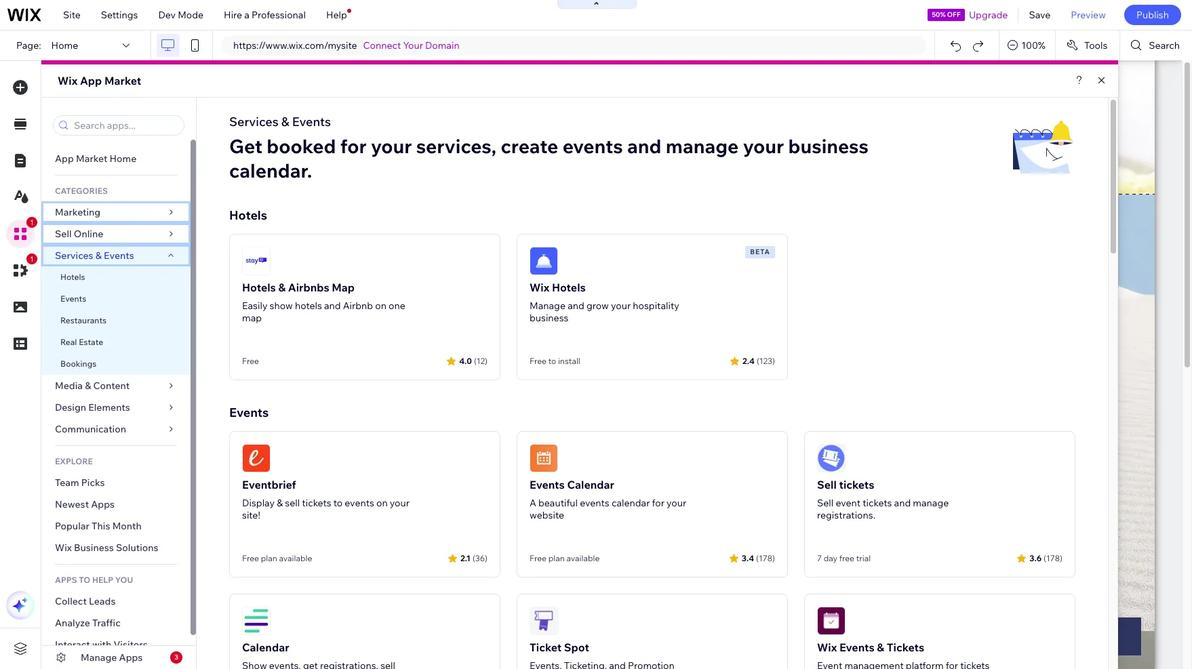 Task type: locate. For each thing, give the bounding box(es) containing it.
hotels down wix hotels logo
[[552, 281, 586, 294]]

free down website
[[530, 554, 547, 564]]

2.1 (36)
[[461, 553, 488, 563]]

1 vertical spatial sell
[[817, 478, 837, 492]]

(178) right 3.4
[[756, 553, 775, 563]]

& up show
[[278, 281, 286, 294]]

hospitality
[[633, 300, 680, 312]]

wix
[[58, 74, 78, 88], [530, 281, 550, 294], [55, 542, 72, 554], [817, 641, 837, 655]]

hotels up hotels & airbnbs map logo
[[229, 208, 267, 223]]

hotels up "easily"
[[242, 281, 276, 294]]

2 plan from the left
[[549, 554, 565, 564]]

connect
[[363, 39, 401, 52]]

business inside services & events get booked for your services, create events and manage your business calendar.
[[789, 134, 869, 158]]

& left tickets
[[877, 641, 885, 655]]

& inside hotels & airbnbs map easily show hotels and airbnb on one map
[[278, 281, 286, 294]]

and
[[628, 134, 662, 158], [324, 300, 341, 312], [568, 300, 585, 312], [894, 497, 911, 509]]

2 available from the left
[[567, 554, 600, 564]]

analyze
[[55, 617, 90, 629]]

0 vertical spatial to
[[549, 356, 556, 366]]

app up categories
[[55, 153, 74, 165]]

& down online
[[95, 250, 102, 262]]

1 vertical spatial for
[[652, 497, 665, 509]]

collect
[[55, 596, 87, 608]]

apps
[[91, 499, 115, 511], [119, 652, 143, 664]]

(178) for events calendar
[[756, 553, 775, 563]]

one
[[389, 300, 406, 312]]

0 horizontal spatial (178)
[[756, 553, 775, 563]]

events up beautiful
[[530, 478, 565, 492]]

1 vertical spatial apps
[[119, 652, 143, 664]]

event
[[836, 497, 861, 509]]

services down sell online
[[55, 250, 93, 262]]

on
[[375, 300, 387, 312], [376, 497, 388, 509]]

free plan available down the site!
[[242, 554, 312, 564]]

1 horizontal spatial plan
[[549, 554, 565, 564]]

tickets for eventbrief
[[302, 497, 331, 509]]

available
[[279, 554, 312, 564], [567, 554, 600, 564]]

communication link
[[41, 419, 191, 440]]

0 horizontal spatial calendar
[[242, 641, 289, 655]]

market up categories
[[76, 153, 107, 165]]

1 horizontal spatial (178)
[[1044, 553, 1063, 563]]

1 vertical spatial services
[[55, 250, 93, 262]]

events up restaurants
[[60, 294, 86, 304]]

sell tickets sell event tickets and manage registrations.
[[817, 478, 949, 522]]

interact
[[55, 639, 90, 651]]

newest
[[55, 499, 89, 511]]

for
[[340, 134, 367, 158], [652, 497, 665, 509]]

events right create
[[563, 134, 623, 158]]

free for eventbrief
[[242, 554, 259, 564]]

free plan available for calendar
[[530, 554, 600, 564]]

0 horizontal spatial apps
[[91, 499, 115, 511]]

(178)
[[756, 553, 775, 563], [1044, 553, 1063, 563]]

manage
[[530, 300, 566, 312], [81, 652, 117, 664]]

0 vertical spatial for
[[340, 134, 367, 158]]

business
[[74, 542, 114, 554]]

events right sell
[[345, 497, 374, 509]]

0 horizontal spatial manage
[[81, 652, 117, 664]]

sell left online
[[55, 228, 72, 240]]

sell tickets logo image
[[817, 444, 846, 473]]

popular this month
[[55, 520, 142, 532]]

tools
[[1085, 39, 1108, 52]]

1 plan from the left
[[261, 554, 277, 564]]

0 vertical spatial app
[[80, 74, 102, 88]]

4.0 (12)
[[459, 356, 488, 366]]

0 horizontal spatial available
[[279, 554, 312, 564]]

to left install
[[549, 356, 556, 366]]

wix down site
[[58, 74, 78, 88]]

1 free plan available from the left
[[242, 554, 312, 564]]

website
[[530, 509, 564, 522]]

calendar up beautiful
[[567, 478, 615, 492]]

3.4 (178)
[[742, 553, 775, 563]]

airbnbs
[[288, 281, 329, 294]]

events link
[[41, 288, 191, 310]]

sell left event
[[817, 497, 834, 509]]

wix for wix hotels manage and grow your hospitality business
[[530, 281, 550, 294]]

wix down wix events & tickets logo
[[817, 641, 837, 655]]

apps for manage apps
[[119, 652, 143, 664]]

events down "sell online" link
[[104, 250, 134, 262]]

0 horizontal spatial to
[[334, 497, 343, 509]]

events left the calendar
[[580, 497, 610, 509]]

upgrade
[[969, 9, 1008, 21]]

media & content link
[[41, 375, 191, 397]]

and inside sell tickets sell event tickets and manage registrations.
[[894, 497, 911, 509]]

& right media
[[85, 380, 91, 392]]

free down the site!
[[242, 554, 259, 564]]

home down site
[[51, 39, 78, 52]]

50% off
[[932, 10, 961, 19]]

apps down 'visitors'
[[119, 652, 143, 664]]

0 vertical spatial on
[[375, 300, 387, 312]]

your inside wix hotels manage and grow your hospitality business
[[611, 300, 631, 312]]

free down map
[[242, 356, 259, 366]]

0 vertical spatial market
[[104, 74, 141, 88]]

0 horizontal spatial plan
[[261, 554, 277, 564]]

manage down interact with visitors
[[81, 652, 117, 664]]

1 horizontal spatial for
[[652, 497, 665, 509]]

2 (178) from the left
[[1044, 553, 1063, 563]]

calendar logo image
[[242, 607, 271, 636]]

0 vertical spatial home
[[51, 39, 78, 52]]

1 1 from the top
[[30, 218, 34, 227]]

explore
[[55, 457, 93, 467]]

dev
[[158, 9, 176, 21]]

0 vertical spatial apps
[[91, 499, 115, 511]]

4.0
[[459, 356, 472, 366]]

1 available from the left
[[279, 554, 312, 564]]

2 1 from the top
[[30, 255, 34, 263]]

services for services & events
[[55, 250, 93, 262]]

calendar down calendar logo
[[242, 641, 289, 655]]

design
[[55, 402, 86, 414]]

wix for wix app market
[[58, 74, 78, 88]]

1
[[30, 218, 34, 227], [30, 255, 34, 263]]

1 for 2nd 1 "button" from the bottom
[[30, 218, 34, 227]]

bookings
[[60, 359, 97, 369]]

1 horizontal spatial available
[[567, 554, 600, 564]]

events calendar a beautiful events calendar for your website
[[530, 478, 687, 522]]

beta
[[750, 248, 771, 256]]

to
[[549, 356, 556, 366], [334, 497, 343, 509]]

0 vertical spatial business
[[789, 134, 869, 158]]

& left sell
[[277, 497, 283, 509]]

services & events link
[[41, 245, 191, 267]]

1 horizontal spatial manage
[[530, 300, 566, 312]]

sell online
[[55, 228, 103, 240]]

0 horizontal spatial manage
[[666, 134, 739, 158]]

apps for newest apps
[[91, 499, 115, 511]]

hire a professional
[[224, 9, 306, 21]]

1 left marketing
[[30, 218, 34, 227]]

manage
[[666, 134, 739, 158], [913, 497, 949, 509]]

and inside wix hotels manage and grow your hospitality business
[[568, 300, 585, 312]]

manage apps
[[81, 652, 143, 664]]

hotels
[[229, 208, 267, 223], [60, 272, 85, 282], [242, 281, 276, 294], [552, 281, 586, 294]]

newest apps link
[[41, 494, 191, 516]]

0 vertical spatial services
[[229, 114, 279, 130]]

sell for online
[[55, 228, 72, 240]]

0 vertical spatial calendar
[[567, 478, 615, 492]]

sell inside "sell online" link
[[55, 228, 72, 240]]

0 vertical spatial 1
[[30, 218, 34, 227]]

tickets inside eventbrief display & sell tickets to events on your site!
[[302, 497, 331, 509]]

services up get
[[229, 114, 279, 130]]

and inside hotels & airbnbs map easily show hotels and airbnb on one map
[[324, 300, 341, 312]]

apps up this
[[91, 499, 115, 511]]

0 horizontal spatial free plan available
[[242, 554, 312, 564]]

a
[[530, 497, 536, 509]]

sell down sell tickets logo
[[817, 478, 837, 492]]

tickets right event
[[863, 497, 892, 509]]

hotels inside wix hotels manage and grow your hospitality business
[[552, 281, 586, 294]]

site
[[63, 9, 81, 21]]

save
[[1029, 9, 1051, 21]]

1 vertical spatial home
[[110, 153, 137, 165]]

install
[[558, 356, 581, 366]]

0 vertical spatial 1 button
[[6, 217, 37, 248]]

Search apps... field
[[70, 116, 180, 135]]

1 vertical spatial to
[[334, 497, 343, 509]]

events
[[292, 114, 331, 130], [104, 250, 134, 262], [60, 294, 86, 304], [229, 405, 269, 421], [530, 478, 565, 492], [840, 641, 875, 655]]

& for hotels & airbnbs map easily show hotels and airbnb on one map
[[278, 281, 286, 294]]

available down beautiful
[[567, 554, 600, 564]]

1 left "services & events"
[[30, 255, 34, 263]]

free plan available down website
[[530, 554, 600, 564]]

1 horizontal spatial home
[[110, 153, 137, 165]]

1 horizontal spatial free plan available
[[530, 554, 600, 564]]

1 for 1st 1 "button" from the bottom
[[30, 255, 34, 263]]

wix down wix hotels logo
[[530, 281, 550, 294]]

plan down display
[[261, 554, 277, 564]]

home down search apps... field on the left of page
[[110, 153, 137, 165]]

services inside services & events get booked for your services, create events and manage your business calendar.
[[229, 114, 279, 130]]

wix down popular
[[55, 542, 72, 554]]

visitors
[[114, 639, 148, 651]]

1 (178) from the left
[[756, 553, 775, 563]]

1 horizontal spatial apps
[[119, 652, 143, 664]]

& inside eventbrief display & sell tickets to events on your site!
[[277, 497, 283, 509]]

eventbrief
[[242, 478, 296, 492]]

1 vertical spatial manage
[[81, 652, 117, 664]]

0 horizontal spatial for
[[340, 134, 367, 158]]

3
[[174, 653, 178, 662]]

for right booked
[[340, 134, 367, 158]]

0 vertical spatial manage
[[666, 134, 739, 158]]

available for calendar
[[567, 554, 600, 564]]

1 vertical spatial 1 button
[[6, 254, 37, 285]]

1 horizontal spatial calendar
[[567, 478, 615, 492]]

0 vertical spatial sell
[[55, 228, 72, 240]]

market up search apps... field on the left of page
[[104, 74, 141, 88]]

app up search apps... field on the left of page
[[80, 74, 102, 88]]

free plan available for display
[[242, 554, 312, 564]]

booked
[[267, 134, 336, 158]]

manage inside services & events get booked for your services, create events and manage your business calendar.
[[666, 134, 739, 158]]

elements
[[88, 402, 130, 414]]

wix hotels logo image
[[530, 247, 558, 275]]

1 horizontal spatial to
[[549, 356, 556, 366]]

1 vertical spatial business
[[530, 312, 569, 324]]

available down sell
[[279, 554, 312, 564]]

1 vertical spatial 1
[[30, 255, 34, 263]]

0 horizontal spatial services
[[55, 250, 93, 262]]

wix for wix business solutions
[[55, 542, 72, 554]]

& inside services & events get booked for your services, create events and manage your business calendar.
[[281, 114, 289, 130]]

events inside eventbrief display & sell tickets to events on your site!
[[345, 497, 374, 509]]

tickets for sell
[[863, 497, 892, 509]]

to right sell
[[334, 497, 343, 509]]

design elements link
[[41, 397, 191, 419]]

1 horizontal spatial business
[[789, 134, 869, 158]]

1 vertical spatial calendar
[[242, 641, 289, 655]]

real estate link
[[41, 332, 191, 353]]

hotels
[[295, 300, 322, 312]]

for right the calendar
[[652, 497, 665, 509]]

1 vertical spatial manage
[[913, 497, 949, 509]]

1 horizontal spatial services
[[229, 114, 279, 130]]

manage down wix hotels logo
[[530, 300, 566, 312]]

wix inside wix hotels manage and grow your hospitality business
[[530, 281, 550, 294]]

https://www.wix.com/mysite connect your domain
[[233, 39, 460, 52]]

plan for display
[[261, 554, 277, 564]]

month
[[112, 520, 142, 532]]

0 vertical spatial manage
[[530, 300, 566, 312]]

map
[[242, 312, 262, 324]]

& up booked
[[281, 114, 289, 130]]

(178) right 3.6
[[1044, 553, 1063, 563]]

registrations.
[[817, 509, 876, 522]]

0 horizontal spatial business
[[530, 312, 569, 324]]

1 vertical spatial on
[[376, 497, 388, 509]]

free left install
[[530, 356, 547, 366]]

7 day free trial
[[817, 554, 871, 564]]

1 vertical spatial app
[[55, 153, 74, 165]]

your
[[403, 39, 423, 52]]

plan down website
[[549, 554, 565, 564]]

tickets right sell
[[302, 497, 331, 509]]

events up booked
[[292, 114, 331, 130]]

beautiful
[[539, 497, 578, 509]]

1 horizontal spatial manage
[[913, 497, 949, 509]]

tickets up event
[[839, 478, 875, 492]]

2 free plan available from the left
[[530, 554, 600, 564]]

site!
[[242, 509, 260, 522]]

and inside services & events get booked for your services, create events and manage your business calendar.
[[628, 134, 662, 158]]



Task type: describe. For each thing, give the bounding box(es) containing it.
events calendar logo image
[[530, 444, 558, 473]]

day
[[824, 554, 838, 564]]

your inside eventbrief display & sell tickets to events on your site!
[[390, 497, 410, 509]]

dev mode
[[158, 9, 204, 21]]

(178) for sell tickets
[[1044, 553, 1063, 563]]

publish button
[[1125, 5, 1182, 25]]

eventbrief logo image
[[242, 444, 271, 473]]

events down wix events & tickets logo
[[840, 641, 875, 655]]

to inside eventbrief display & sell tickets to events on your site!
[[334, 497, 343, 509]]

preview button
[[1061, 0, 1116, 30]]

settings
[[101, 9, 138, 21]]

sell online link
[[41, 223, 191, 245]]

events inside events calendar a beautiful events calendar for your website
[[580, 497, 610, 509]]

services & events
[[55, 250, 134, 262]]

100%
[[1022, 39, 1046, 52]]

hotels & airbnbs map easily show hotels and airbnb on one map
[[242, 281, 406, 324]]

ticket spot
[[530, 641, 589, 655]]

show
[[270, 300, 293, 312]]

map
[[332, 281, 355, 294]]

app market home
[[55, 153, 137, 165]]

2 vertical spatial sell
[[817, 497, 834, 509]]

(123)
[[757, 356, 775, 366]]

hotels down "services & events"
[[60, 272, 85, 282]]

free
[[840, 554, 855, 564]]

picks
[[81, 477, 105, 489]]

estate
[[79, 337, 103, 347]]

content
[[93, 380, 130, 392]]

calendar
[[612, 497, 650, 509]]

traffic
[[92, 617, 121, 629]]

for inside events calendar a beautiful events calendar for your website
[[652, 497, 665, 509]]

wix business solutions
[[55, 542, 158, 554]]

marketing
[[55, 206, 101, 218]]

home inside app market home link
[[110, 153, 137, 165]]

display
[[242, 497, 275, 509]]

2.4 (123)
[[743, 356, 775, 366]]

https://www.wix.com/mysite
[[233, 39, 357, 52]]

team
[[55, 477, 79, 489]]

wix events & tickets
[[817, 641, 925, 655]]

3.4
[[742, 553, 754, 563]]

manage inside sell tickets sell event tickets and manage registrations.
[[913, 497, 949, 509]]

events inside services & events get booked for your services, create events and manage your business calendar.
[[563, 134, 623, 158]]

save button
[[1019, 0, 1061, 30]]

manage inside wix hotels manage and grow your hospitality business
[[530, 300, 566, 312]]

(36)
[[473, 553, 488, 563]]

7
[[817, 554, 822, 564]]

popular this month link
[[41, 516, 191, 537]]

on inside eventbrief display & sell tickets to events on your site!
[[376, 497, 388, 509]]

events inside services & events get booked for your services, create events and manage your business calendar.
[[292, 114, 331, 130]]

& for media & content
[[85, 380, 91, 392]]

interact with visitors link
[[41, 634, 191, 656]]

for inside services & events get booked for your services, create events and manage your business calendar.
[[340, 134, 367, 158]]

plan for calendar
[[549, 554, 565, 564]]

app market home link
[[41, 148, 191, 170]]

1 1 button from the top
[[6, 217, 37, 248]]

marketing link
[[41, 201, 191, 223]]

3.6
[[1030, 553, 1042, 563]]

analyze traffic
[[55, 617, 121, 629]]

2.4
[[743, 356, 755, 366]]

apps to help you
[[55, 575, 133, 585]]

hotels & airbnbs map logo image
[[242, 247, 271, 275]]

sell for tickets
[[817, 478, 837, 492]]

real
[[60, 337, 77, 347]]

professional
[[252, 9, 306, 21]]

media & content
[[55, 380, 130, 392]]

wix events & tickets logo image
[[817, 607, 846, 636]]

restaurants
[[60, 315, 107, 326]]

grow
[[587, 300, 609, 312]]

leads
[[89, 596, 116, 608]]

collect leads
[[55, 596, 116, 608]]

& for services & events
[[95, 250, 102, 262]]

hotels inside hotels & airbnbs map easily show hotels and airbnb on one map
[[242, 281, 276, 294]]

& for services & events get booked for your services, create events and manage your business calendar.
[[281, 114, 289, 130]]

mode
[[178, 9, 204, 21]]

calendar.
[[229, 159, 312, 182]]

services for services & events get booked for your services, create events and manage your business calendar.
[[229, 114, 279, 130]]

airbnb
[[343, 300, 373, 312]]

free for events calendar
[[530, 554, 547, 564]]

get
[[229, 134, 262, 158]]

apps
[[55, 575, 77, 585]]

0 horizontal spatial home
[[51, 39, 78, 52]]

tools button
[[1056, 31, 1120, 60]]

interact with visitors
[[55, 639, 148, 651]]

this
[[92, 520, 110, 532]]

2.1
[[461, 553, 471, 563]]

3.6 (178)
[[1030, 553, 1063, 563]]

spot
[[564, 641, 589, 655]]

trial
[[857, 554, 871, 564]]

events up "eventbrief logo"
[[229, 405, 269, 421]]

calendar inside events calendar a beautiful events calendar for your website
[[567, 478, 615, 492]]

2 1 button from the top
[[6, 254, 37, 285]]

with
[[92, 639, 111, 651]]

ticket
[[530, 641, 562, 655]]

help
[[326, 9, 347, 21]]

wix app market
[[58, 74, 141, 88]]

wix business solutions link
[[41, 537, 191, 559]]

1 horizontal spatial app
[[80, 74, 102, 88]]

publish
[[1137, 9, 1169, 21]]

wix hotels manage and grow your hospitality business
[[530, 281, 680, 324]]

free for wix hotels
[[530, 356, 547, 366]]

50%
[[932, 10, 946, 19]]

available for display
[[279, 554, 312, 564]]

a
[[244, 9, 250, 21]]

events inside events calendar a beautiful events calendar for your website
[[530, 478, 565, 492]]

on inside hotels & airbnbs map easily show hotels and airbnb on one map
[[375, 300, 387, 312]]

0 horizontal spatial app
[[55, 153, 74, 165]]

1 vertical spatial market
[[76, 153, 107, 165]]

restaurants link
[[41, 310, 191, 332]]

business inside wix hotels manage and grow your hospitality business
[[530, 312, 569, 324]]

team picks link
[[41, 472, 191, 494]]

wix for wix events & tickets
[[817, 641, 837, 655]]

team picks
[[55, 477, 105, 489]]

ticket spot logo image
[[530, 607, 558, 636]]

your inside events calendar a beautiful events calendar for your website
[[667, 497, 687, 509]]

preview
[[1071, 9, 1106, 21]]

collect leads link
[[41, 591, 191, 613]]

to
[[79, 575, 90, 585]]

online
[[74, 228, 103, 240]]

design elements
[[55, 402, 130, 414]]

sell
[[285, 497, 300, 509]]

popular
[[55, 520, 89, 532]]

categories
[[55, 186, 108, 196]]



Task type: vqa. For each thing, say whether or not it's contained in the screenshot.


